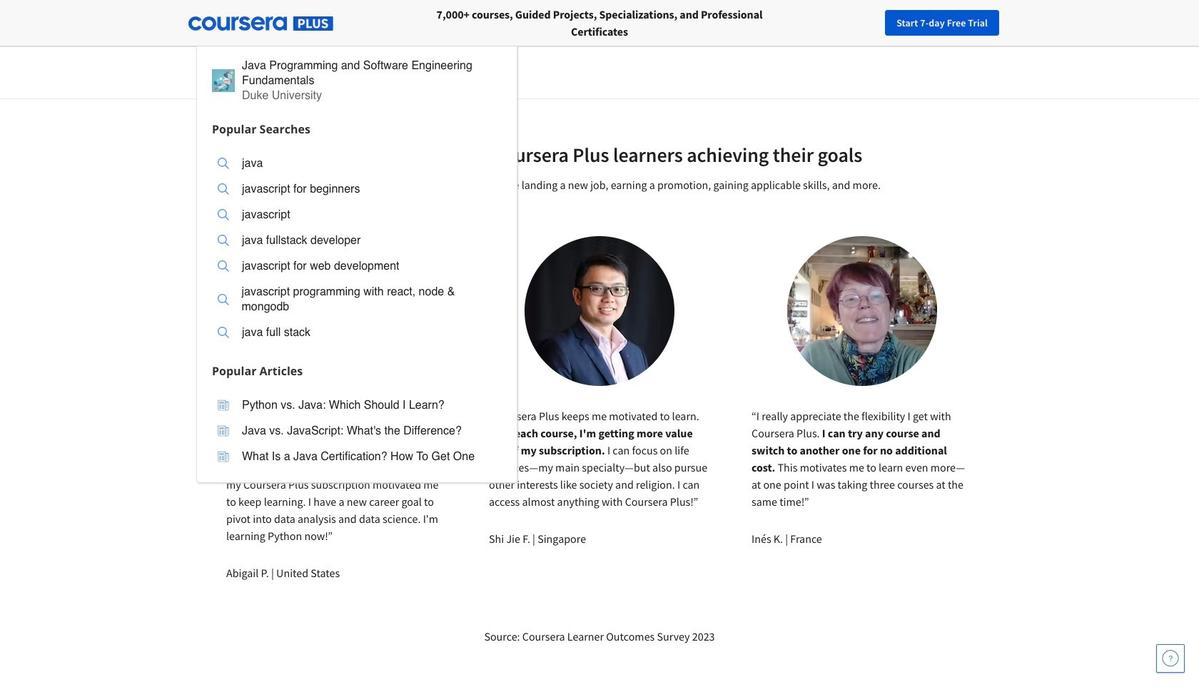 Task type: locate. For each thing, give the bounding box(es) containing it.
1 list box from the top
[[197, 142, 517, 358]]

e.g. Machine Learning text field
[[326, 0, 843, 11]]

suggestion image image
[[212, 69, 235, 92], [218, 158, 229, 169], [218, 183, 229, 195], [218, 209, 229, 221], [218, 235, 229, 246], [218, 261, 229, 272], [218, 294, 229, 305], [218, 327, 229, 338], [218, 400, 229, 411], [218, 426, 229, 437], [218, 451, 229, 463]]

list box
[[197, 142, 517, 358], [197, 384, 517, 482]]

0 vertical spatial list box
[[197, 142, 517, 358]]

None search field
[[196, 9, 539, 483]]

autocomplete results list box
[[196, 43, 518, 483]]

1 vertical spatial list box
[[197, 384, 517, 482]]

learner image shi jie f. image
[[525, 236, 675, 386]]

learner image abigail p. image
[[262, 236, 412, 386]]



Task type: vqa. For each thing, say whether or not it's contained in the screenshot.
BEGINNER level at the top of the page
no



Task type: describe. For each thing, give the bounding box(es) containing it.
learner image inés k. image
[[787, 236, 937, 386]]

coursera plus image
[[188, 17, 333, 31]]

What do you want to learn? text field
[[196, 9, 510, 37]]

2 list box from the top
[[197, 384, 517, 482]]

help center image
[[1162, 650, 1179, 668]]



